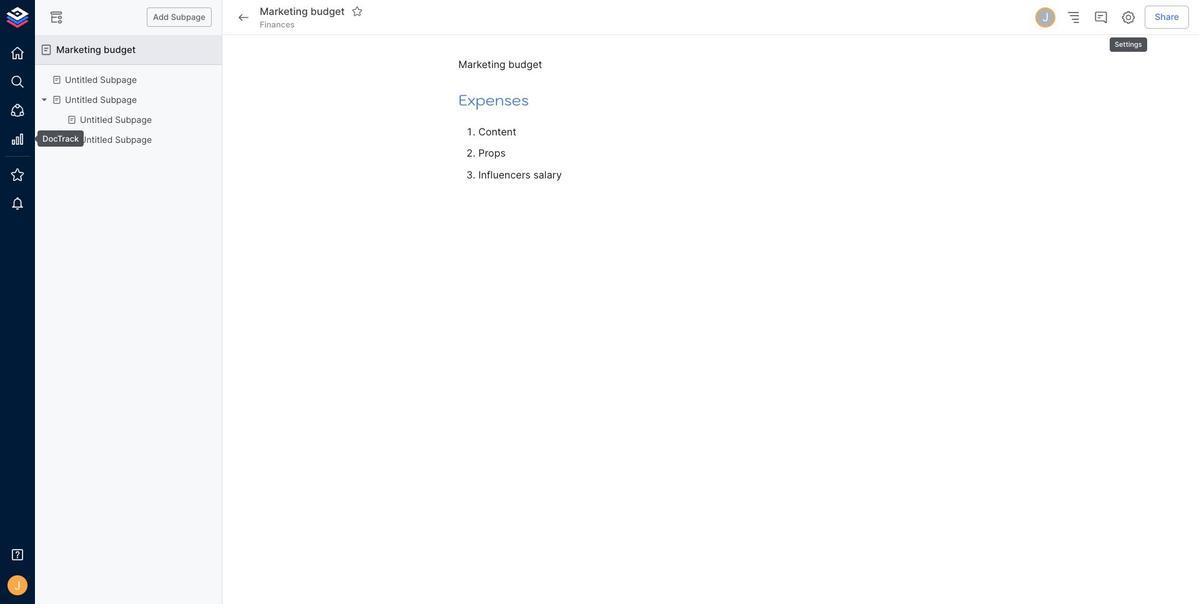 Task type: vqa. For each thing, say whether or not it's contained in the screenshot.
tooltip
yes



Task type: locate. For each thing, give the bounding box(es) containing it.
tooltip
[[1109, 29, 1148, 53], [29, 131, 84, 147]]

go back image
[[236, 10, 251, 25]]

settings image
[[1121, 10, 1136, 25]]

1 vertical spatial tooltip
[[29, 131, 84, 147]]

0 vertical spatial tooltip
[[1109, 29, 1148, 53]]



Task type: describe. For each thing, give the bounding box(es) containing it.
0 horizontal spatial tooltip
[[29, 131, 84, 147]]

comments image
[[1094, 10, 1109, 25]]

hide wiki image
[[49, 10, 64, 25]]

1 horizontal spatial tooltip
[[1109, 29, 1148, 53]]

favorite image
[[352, 6, 363, 17]]

table of contents image
[[1066, 10, 1081, 25]]



